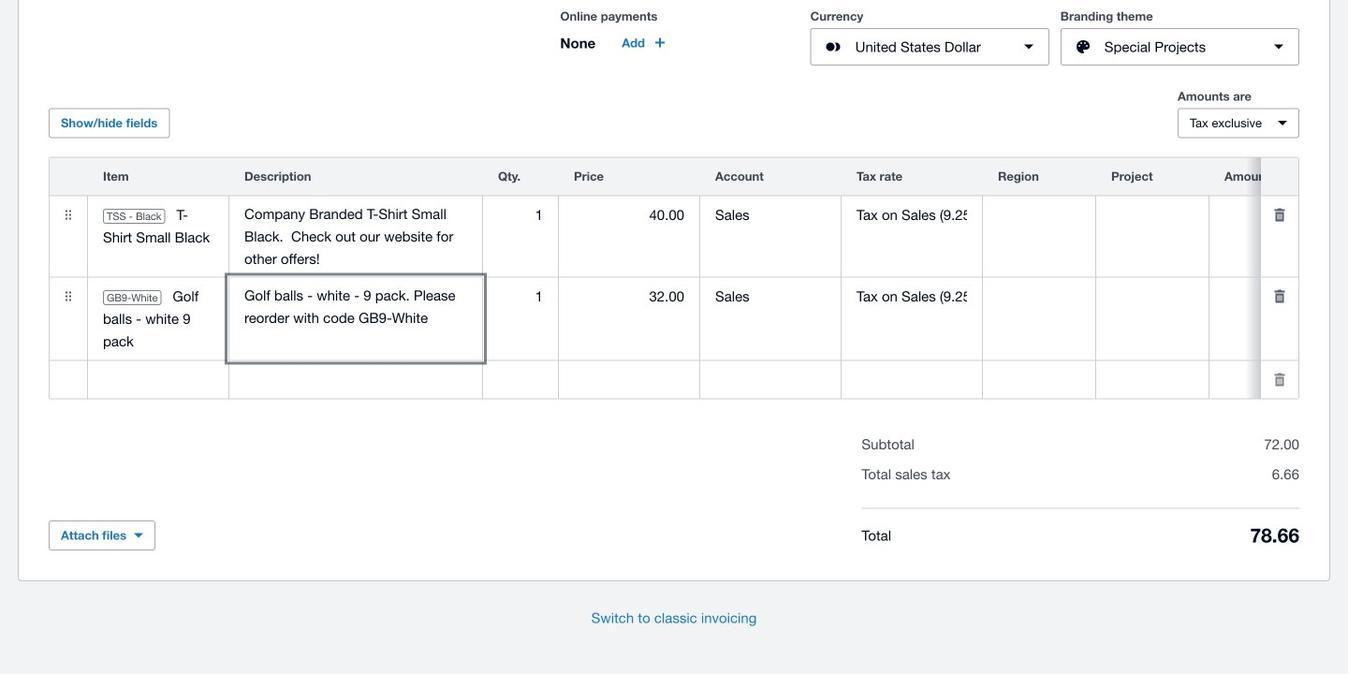 Task type: describe. For each thing, give the bounding box(es) containing it.
1 remove image from the top
[[1261, 278, 1299, 315]]

invoice line item list element
[[49, 157, 1349, 400]]

remove image
[[1261, 196, 1299, 234]]

none text field inside invoice line item list element
[[229, 362, 482, 398]]



Task type: vqa. For each thing, say whether or not it's contained in the screenshot.
More line item options element
yes



Task type: locate. For each thing, give the bounding box(es) containing it.
remove image
[[1261, 278, 1299, 315], [1261, 361, 1299, 399]]

None text field
[[229, 362, 482, 398]]

None text field
[[229, 196, 482, 277], [229, 278, 482, 336], [229, 196, 482, 277], [229, 278, 482, 336]]

more line item options element
[[1261, 158, 1299, 195]]

0 vertical spatial drag and drop line image
[[50, 196, 87, 234]]

1 drag and drop line image from the top
[[50, 196, 87, 234]]

2 remove image from the top
[[1261, 361, 1299, 399]]

0 vertical spatial remove image
[[1261, 278, 1299, 315]]

1 vertical spatial remove image
[[1261, 361, 1299, 399]]

2 drag and drop line image from the top
[[50, 278, 87, 315]]

None field
[[483, 197, 558, 233], [559, 197, 700, 233], [701, 197, 841, 233], [842, 197, 982, 233], [983, 197, 1096, 233], [1097, 197, 1209, 233], [1210, 197, 1349, 233], [483, 279, 558, 314], [559, 279, 700, 314], [1097, 279, 1209, 314], [1210, 279, 1349, 314], [88, 362, 229, 398], [483, 362, 558, 398], [559, 362, 700, 398], [1210, 362, 1349, 398], [483, 197, 558, 233], [559, 197, 700, 233], [701, 197, 841, 233], [842, 197, 982, 233], [983, 197, 1096, 233], [1097, 197, 1209, 233], [1210, 197, 1349, 233], [483, 279, 558, 314], [559, 279, 700, 314], [1097, 279, 1209, 314], [1210, 279, 1349, 314], [88, 362, 229, 398], [483, 362, 558, 398], [559, 362, 700, 398], [1210, 362, 1349, 398]]

1 vertical spatial drag and drop line image
[[50, 278, 87, 315]]

drag and drop line image
[[50, 196, 87, 234], [50, 278, 87, 315]]



